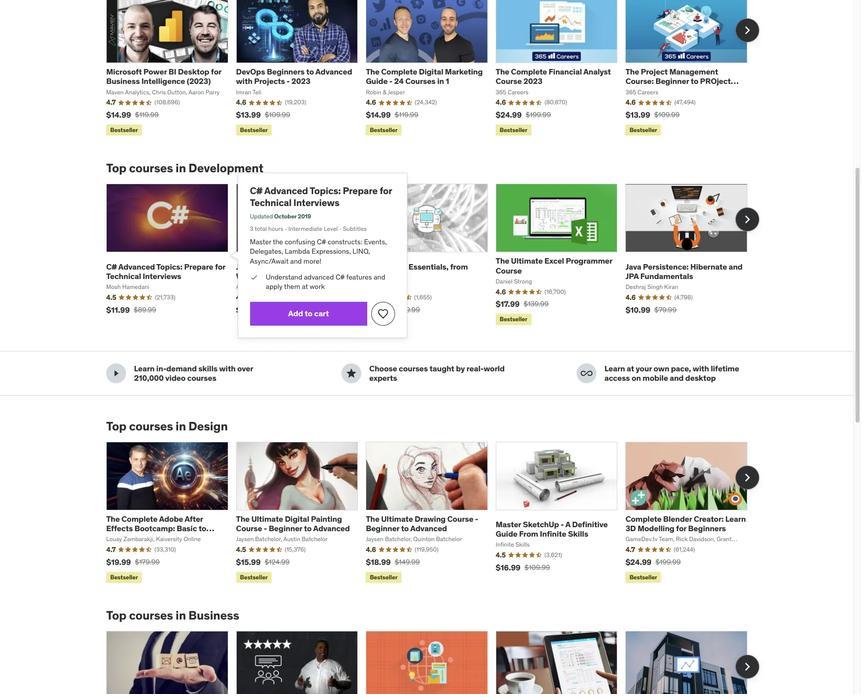 Task type: vqa. For each thing, say whether or not it's contained in the screenshot.
Udemy
no



Task type: locate. For each thing, give the bounding box(es) containing it.
3 top from the top
[[106, 608, 127, 623]]

complete inside complete blender creator: learn 3d modelling for beginners
[[626, 514, 662, 524]]

with left projects
[[236, 76, 253, 86]]

courses
[[129, 161, 173, 176], [399, 363, 428, 373], [187, 373, 217, 383], [129, 419, 173, 434], [129, 608, 173, 623]]

1 vertical spatial digital
[[285, 514, 310, 524]]

management
[[670, 67, 719, 77]]

for inside c# advanced topics: prepare for technical interviews
[[215, 262, 226, 272]]

1 vertical spatial and
[[670, 373, 684, 383]]

advanced
[[316, 67, 352, 77], [118, 262, 155, 272], [313, 523, 350, 533], [411, 523, 447, 533], [106, 533, 143, 543]]

to inside the complete adobe after effects bootcamp: basic to advanced
[[199, 523, 206, 533]]

digital left the painting
[[285, 514, 310, 524]]

1 horizontal spatial ultimate
[[381, 514, 413, 524]]

courses for design
[[129, 419, 173, 434]]

intelligence
[[142, 76, 185, 86]]

ultimate inside the ultimate digital painting course - beginner to advanced
[[252, 514, 283, 524]]

skills
[[199, 363, 218, 373]]

guide left 24
[[366, 76, 388, 86]]

ultimate for drawing
[[381, 514, 413, 524]]

courses inside choose courses taught by real-world experts
[[399, 363, 428, 373]]

from
[[520, 529, 539, 539]]

course inside the ultimate digital painting course - beginner to advanced
[[236, 523, 262, 533]]

the inside the complete adobe after effects bootcamp: basic to advanced
[[106, 514, 120, 524]]

1 horizontal spatial business
[[189, 608, 239, 623]]

the inside the ultimate digital painting course - beginner to advanced
[[236, 514, 250, 524]]

2 top from the top
[[106, 419, 127, 434]]

ultimate for excel
[[511, 256, 543, 266]]

devops beginners to advanced with projects - 2023
[[236, 67, 352, 86]]

learn left at
[[605, 363, 626, 373]]

guide inside the complete digital marketing guide - 24 courses in 1
[[366, 76, 388, 86]]

- inside the ultimate digital painting course - beginner to advanced
[[264, 523, 267, 533]]

course:
[[626, 76, 654, 86]]

jpa
[[626, 271, 639, 281]]

digital inside the ultimate digital painting course - beginner to advanced
[[285, 514, 310, 524]]

by
[[456, 363, 465, 373]]

for inside complete blender creator: learn 3d modelling for beginners
[[677, 523, 687, 533]]

digital left the 1
[[419, 67, 444, 77]]

2 horizontal spatial with
[[693, 363, 710, 373]]

2 carousel element from the top
[[106, 184, 760, 327]]

in
[[438, 76, 444, 86], [176, 161, 186, 176], [176, 419, 186, 434], [176, 608, 186, 623]]

ultimate
[[511, 256, 543, 266], [252, 514, 283, 524], [381, 514, 413, 524]]

prepare
[[184, 262, 213, 272]]

next image
[[740, 212, 756, 228]]

ultimate inside the ultimate excel programmer course
[[511, 256, 543, 266]]

complete inside the complete digital marketing guide - 24 courses in 1
[[381, 67, 418, 77]]

persistence:
[[644, 262, 689, 272]]

1 vertical spatial for
[[215, 262, 226, 272]]

24
[[395, 76, 404, 86]]

2023 right projects
[[292, 76, 311, 86]]

with right pace, at the bottom of page
[[693, 363, 710, 373]]

the inside the complete digital marketing guide - 24 courses in 1
[[366, 67, 380, 77]]

1 vertical spatial beginners
[[689, 523, 727, 533]]

mobile
[[643, 373, 669, 383]]

complete
[[381, 67, 418, 77], [511, 67, 548, 77], [122, 514, 158, 524], [626, 514, 662, 524]]

digital
[[419, 67, 444, 77], [285, 514, 310, 524]]

for right modelling at the right bottom
[[677, 523, 687, 533]]

2 horizontal spatial learn
[[726, 514, 747, 524]]

with inside devops beginners to advanced with projects - 2023
[[236, 76, 253, 86]]

advanced inside the ultimate drawing course - beginner to advanced
[[411, 523, 447, 533]]

learn inside learn at your own pace, with lifetime access on mobile and desktop
[[605, 363, 626, 373]]

carousel element
[[106, 0, 760, 138], [106, 184, 760, 327], [106, 442, 760, 585], [106, 631, 760, 694]]

learn left in-
[[134, 363, 155, 373]]

with for over
[[219, 363, 236, 373]]

0 horizontal spatial digital
[[285, 514, 310, 524]]

in inside the complete digital marketing guide - 24 courses in 1
[[438, 76, 444, 86]]

1 carousel element from the top
[[106, 0, 760, 138]]

the inside the ultimate drawing course - beginner to advanced
[[366, 514, 380, 524]]

complete left financial
[[511, 67, 548, 77]]

next image for design
[[740, 470, 756, 486]]

beginners inside complete blender creator: learn 3d modelling for beginners
[[689, 523, 727, 533]]

0 vertical spatial business
[[106, 76, 140, 86]]

1 horizontal spatial guide
[[496, 529, 518, 539]]

the ultimate excel programmer course
[[496, 256, 613, 275]]

choose
[[370, 363, 397, 373]]

learn
[[134, 363, 155, 373], [605, 363, 626, 373], [726, 514, 747, 524]]

bootcamp:
[[135, 523, 175, 533]]

with
[[236, 76, 253, 86], [219, 363, 236, 373], [693, 363, 710, 373]]

carousel element containing the complete adobe after effects bootcamp: basic to advanced
[[106, 442, 760, 585]]

0 horizontal spatial guide
[[366, 76, 388, 86]]

to inside the ultimate drawing course - beginner to advanced
[[401, 523, 409, 533]]

learn right creator:
[[726, 514, 747, 524]]

business inside microsoft power bi desktop for business intelligence (2023)
[[106, 76, 140, 86]]

1 horizontal spatial beginner
[[366, 523, 400, 533]]

real-
[[467, 363, 484, 373]]

0 horizontal spatial business
[[106, 76, 140, 86]]

2 medium image from the left
[[581, 367, 593, 379]]

1 horizontal spatial digital
[[419, 67, 444, 77]]

courses
[[406, 76, 436, 86]]

guide
[[366, 76, 388, 86], [496, 529, 518, 539]]

2 horizontal spatial ultimate
[[511, 256, 543, 266]]

2 horizontal spatial beginner
[[656, 76, 690, 86]]

top courses in business
[[106, 608, 239, 623]]

for right prepare
[[215, 262, 226, 272]]

carousel element for business
[[106, 631, 760, 694]]

and inside learn at your own pace, with lifetime access on mobile and desktop
[[670, 373, 684, 383]]

and right hibernate
[[729, 262, 743, 272]]

0 horizontal spatial beginners
[[267, 67, 305, 77]]

3 carousel element from the top
[[106, 442, 760, 585]]

with left over
[[219, 363, 236, 373]]

with inside learn in-demand skills with over 210,000 video courses
[[219, 363, 236, 373]]

0 horizontal spatial learn
[[134, 363, 155, 373]]

complete left the 1
[[381, 67, 418, 77]]

the up manager
[[626, 67, 640, 77]]

0 horizontal spatial beginner
[[269, 523, 303, 533]]

the right from
[[496, 256, 510, 266]]

1 vertical spatial next image
[[740, 470, 756, 486]]

digital inside the complete digital marketing guide - 24 courses in 1
[[419, 67, 444, 77]]

2 vertical spatial next image
[[740, 659, 756, 675]]

next image
[[740, 22, 756, 38], [740, 470, 756, 486], [740, 659, 756, 675]]

definitive
[[573, 520, 608, 529]]

1 horizontal spatial 2023
[[524, 76, 543, 86]]

0 horizontal spatial 2023
[[292, 76, 311, 86]]

0 vertical spatial guide
[[366, 76, 388, 86]]

top for top courses in business
[[106, 608, 127, 623]]

the inside the ultimate excel programmer course
[[496, 256, 510, 266]]

medium image left 210,000 on the left bottom
[[110, 367, 122, 379]]

2023
[[292, 76, 311, 86], [524, 76, 543, 86]]

0 vertical spatial next image
[[740, 22, 756, 38]]

2 vertical spatial top
[[106, 608, 127, 623]]

course for the ultimate excel programmer course
[[496, 266, 522, 275]]

project
[[701, 76, 731, 86]]

marketing
[[445, 67, 483, 77]]

complete inside the complete financial analyst course 2023
[[511, 67, 548, 77]]

1 horizontal spatial learn
[[605, 363, 626, 373]]

1 horizontal spatial beginners
[[689, 523, 727, 533]]

1 top from the top
[[106, 161, 127, 176]]

0 horizontal spatial medium image
[[110, 367, 122, 379]]

taught
[[430, 363, 455, 373]]

learn inside learn in-demand skills with over 210,000 video courses
[[134, 363, 155, 373]]

complete inside the complete adobe after effects bootcamp: basic to advanced
[[122, 514, 158, 524]]

the left the bootcamp:
[[106, 514, 120, 524]]

medium image
[[346, 367, 358, 379]]

course inside the complete financial analyst course 2023
[[496, 76, 522, 86]]

medium image
[[110, 367, 122, 379], [581, 367, 593, 379]]

programmer
[[566, 256, 613, 266]]

with inside learn at your own pace, with lifetime access on mobile and desktop
[[693, 363, 710, 373]]

3 next image from the top
[[740, 659, 756, 675]]

and right "own"
[[670, 373, 684, 383]]

beginner
[[656, 76, 690, 86], [269, 523, 303, 533], [366, 523, 400, 533]]

ultimate for digital
[[252, 514, 283, 524]]

course
[[496, 76, 522, 86], [496, 266, 522, 275], [448, 514, 474, 524], [236, 523, 262, 533]]

2023 inside devops beginners to advanced with projects - 2023
[[292, 76, 311, 86]]

2023 left financial
[[524, 76, 543, 86]]

course inside the ultimate excel programmer course
[[496, 266, 522, 275]]

1 horizontal spatial medium image
[[581, 367, 593, 379]]

modelling
[[638, 523, 675, 533]]

0 vertical spatial beginners
[[267, 67, 305, 77]]

the for the ultimate drawing course - beginner to advanced
[[366, 514, 380, 524]]

1 next image from the top
[[740, 22, 756, 38]]

access
[[605, 373, 630, 383]]

courses for development
[[129, 161, 173, 176]]

the right the painting
[[366, 514, 380, 524]]

- inside devops beginners to advanced with projects - 2023
[[287, 76, 290, 86]]

javascript: understanding the weird parts link
[[236, 262, 348, 281]]

course inside the ultimate drawing course - beginner to advanced
[[448, 514, 474, 524]]

courses inside learn in-demand skills with over 210,000 video courses
[[187, 373, 217, 383]]

0 horizontal spatial ultimate
[[252, 514, 283, 524]]

1 horizontal spatial with
[[236, 76, 253, 86]]

top for top courses in design
[[106, 419, 127, 434]]

in for design
[[176, 419, 186, 434]]

2 2023 from the left
[[524, 76, 543, 86]]

- inside the complete digital marketing guide - 24 courses in 1
[[390, 76, 393, 86]]

the right marketing
[[496, 67, 510, 77]]

1
[[446, 76, 450, 86]]

0 vertical spatial top
[[106, 161, 127, 176]]

0 horizontal spatial with
[[219, 363, 236, 373]]

blender
[[664, 514, 693, 524]]

master sketchup  - a definitive guide from infinite skills
[[496, 520, 608, 539]]

the complete digital marketing guide - 24 courses in 1 link
[[366, 67, 483, 86]]

the left 24
[[366, 67, 380, 77]]

0 vertical spatial and
[[729, 262, 743, 272]]

210,000
[[134, 373, 164, 383]]

beginner inside the ultimate drawing course - beginner to advanced
[[366, 523, 400, 533]]

guide left from
[[496, 529, 518, 539]]

your
[[636, 363, 652, 373]]

2 vertical spatial for
[[677, 523, 687, 533]]

1 vertical spatial guide
[[496, 529, 518, 539]]

demand
[[166, 363, 197, 373]]

fundamentals
[[641, 271, 694, 281]]

for right (2023)
[[211, 67, 222, 77]]

to
[[306, 67, 314, 77], [691, 76, 699, 86], [199, 523, 206, 533], [304, 523, 312, 533], [401, 523, 409, 533]]

financial
[[549, 67, 582, 77]]

choose courses taught by real-world experts
[[370, 363, 505, 383]]

0 vertical spatial digital
[[419, 67, 444, 77]]

courses for business
[[129, 608, 173, 623]]

projects
[[254, 76, 285, 86]]

0 vertical spatial for
[[211, 67, 222, 77]]

1 horizontal spatial and
[[729, 262, 743, 272]]

the inside the complete financial analyst course 2023
[[496, 67, 510, 77]]

2 next image from the top
[[740, 470, 756, 486]]

carousel element containing the ultimate excel programmer course
[[106, 184, 760, 327]]

the right the after
[[236, 514, 250, 524]]

with for projects
[[236, 76, 253, 86]]

the for the ultimate digital painting course - beginner to advanced
[[236, 514, 250, 524]]

complete left blender
[[626, 514, 662, 524]]

4 carousel element from the top
[[106, 631, 760, 694]]

medium image left access
[[581, 367, 593, 379]]

creator:
[[694, 514, 724, 524]]

1 vertical spatial top
[[106, 419, 127, 434]]

business
[[106, 76, 140, 86], [189, 608, 239, 623]]

parts
[[260, 271, 279, 281]]

adobe
[[159, 514, 183, 524]]

for inside microsoft power bi desktop for business intelligence (2023)
[[211, 67, 222, 77]]

complete left adobe
[[122, 514, 158, 524]]

sketchup
[[523, 520, 559, 529]]

ultimate inside the ultimate drawing course - beginner to advanced
[[381, 514, 413, 524]]

1 medium image from the left
[[110, 367, 122, 379]]

0 horizontal spatial and
[[670, 373, 684, 383]]

the
[[335, 262, 348, 272]]

the inside the project management course: beginner to project manager
[[626, 67, 640, 77]]

at
[[627, 363, 635, 373]]

beginners
[[267, 67, 305, 77], [689, 523, 727, 533]]

1 2023 from the left
[[292, 76, 311, 86]]



Task type: describe. For each thing, give the bounding box(es) containing it.
basic
[[177, 523, 197, 533]]

learn inside complete blender creator: learn 3d modelling for beginners
[[726, 514, 747, 524]]

1 vertical spatial business
[[189, 608, 239, 623]]

complete for 2023
[[511, 67, 548, 77]]

skills
[[568, 529, 589, 539]]

top courses in development
[[106, 161, 264, 176]]

java persistence: hibernate and jpa fundamentals link
[[626, 262, 743, 281]]

hibernate
[[691, 262, 728, 272]]

to inside the project management course: beginner to project manager
[[691, 76, 699, 86]]

the complete adobe after effects bootcamp: basic to advanced link
[[106, 514, 214, 543]]

desktop
[[686, 373, 716, 383]]

the for the complete adobe after effects bootcamp: basic to advanced
[[106, 514, 120, 524]]

digital for to
[[285, 514, 310, 524]]

carousel element for design
[[106, 442, 760, 585]]

essentials,
[[409, 262, 449, 272]]

javascript: understanding the weird parts
[[236, 262, 348, 281]]

to inside devops beginners to advanced with projects - 2023
[[306, 67, 314, 77]]

c# advanced topics: prepare for technical interviews
[[106, 262, 226, 281]]

c# advanced topics: prepare for technical interviews link
[[106, 262, 226, 281]]

carousel element for development
[[106, 184, 760, 327]]

the ultimate digital painting course - beginner to advanced
[[236, 514, 350, 533]]

project
[[641, 67, 668, 77]]

(2023)
[[187, 76, 211, 86]]

the complete adobe after effects bootcamp: basic to advanced
[[106, 514, 206, 543]]

weird
[[236, 271, 258, 281]]

bi
[[169, 67, 176, 77]]

effects
[[106, 523, 133, 533]]

complete for bootcamp:
[[122, 514, 158, 524]]

the complete financial analyst course 2023 link
[[496, 67, 611, 86]]

course for the ultimate digital painting course - beginner to advanced
[[236, 523, 262, 533]]

world
[[484, 363, 505, 373]]

over
[[237, 363, 253, 373]]

analyst
[[584, 67, 611, 77]]

the for the ultimate excel programmer course
[[496, 256, 510, 266]]

manager
[[626, 86, 659, 96]]

learn in-demand skills with over 210,000 video courses
[[134, 363, 253, 383]]

complete blender creator: learn 3d modelling for beginners link
[[626, 514, 747, 533]]

advanced inside the complete adobe after effects bootcamp: basic to advanced
[[106, 533, 143, 543]]

power
[[144, 67, 167, 77]]

medium image for learn in-demand skills with over 210,000 video courses
[[110, 367, 122, 379]]

the complete financial analyst course 2023
[[496, 67, 611, 86]]

complete blender creator: learn 3d modelling for beginners
[[626, 514, 747, 533]]

in for business
[[176, 608, 186, 623]]

top courses in design
[[106, 419, 228, 434]]

for for microsoft power bi desktop for business intelligence (2023)
[[211, 67, 222, 77]]

own
[[654, 363, 670, 373]]

beginners inside devops beginners to advanced with projects - 2023
[[267, 67, 305, 77]]

next image for business
[[740, 659, 756, 675]]

- inside master sketchup  - a definitive guide from infinite skills
[[561, 520, 564, 529]]

beginner inside the ultimate digital painting course - beginner to advanced
[[269, 523, 303, 533]]

interviews
[[143, 271, 181, 281]]

understanding
[[278, 262, 334, 272]]

c#
[[106, 262, 117, 272]]

drawing
[[415, 514, 446, 524]]

in for development
[[176, 161, 186, 176]]

top for top courses in development
[[106, 161, 127, 176]]

the for the complete digital marketing guide - 24 courses in 1
[[366, 67, 380, 77]]

and inside java persistence: hibernate and jpa fundamentals
[[729, 262, 743, 272]]

excel
[[545, 256, 565, 266]]

the ultimate drawing course - beginner to advanced
[[366, 514, 479, 533]]

complete for -
[[381, 67, 418, 77]]

master
[[496, 520, 522, 529]]

learn for learn at your own pace, with lifetime access on mobile and desktop
[[605, 363, 626, 373]]

sql server essentials, from scratch link
[[366, 262, 468, 281]]

microsoft power bi desktop for business intelligence (2023)
[[106, 67, 222, 86]]

microsoft
[[106, 67, 142, 77]]

a
[[566, 520, 571, 529]]

master sketchup  - a definitive guide from infinite skills link
[[496, 520, 608, 539]]

sql server essentials, from scratch
[[366, 262, 468, 281]]

topics:
[[157, 262, 183, 272]]

course for the complete financial analyst course 2023
[[496, 76, 522, 86]]

technical
[[106, 271, 141, 281]]

the for the project management course: beginner to project manager
[[626, 67, 640, 77]]

the for the complete financial analyst course 2023
[[496, 67, 510, 77]]

the ultimate digital painting course - beginner to advanced link
[[236, 514, 350, 533]]

learn for learn in-demand skills with over 210,000 video courses
[[134, 363, 155, 373]]

2023 inside the complete financial analyst course 2023
[[524, 76, 543, 86]]

infinite
[[540, 529, 567, 539]]

learn at your own pace, with lifetime access on mobile and desktop
[[605, 363, 740, 383]]

advanced inside the ultimate digital painting course - beginner to advanced
[[313, 523, 350, 533]]

painting
[[311, 514, 342, 524]]

in-
[[156, 363, 166, 373]]

design
[[189, 419, 228, 434]]

devops
[[236, 67, 265, 77]]

medium image for learn at your own pace, with lifetime access on mobile and desktop
[[581, 367, 593, 379]]

the project management course: beginner to project manager link
[[626, 67, 739, 96]]

- inside the ultimate drawing course - beginner to advanced
[[476, 514, 479, 524]]

from
[[451, 262, 468, 272]]

the ultimate drawing course - beginner to advanced link
[[366, 514, 479, 533]]

java persistence: hibernate and jpa fundamentals
[[626, 262, 743, 281]]

desktop
[[178, 67, 209, 77]]

the project management course: beginner to project manager
[[626, 67, 731, 96]]

courses for by
[[399, 363, 428, 373]]

for for c# advanced topics: prepare for technical interviews
[[215, 262, 226, 272]]

beginner inside the project management course: beginner to project manager
[[656, 76, 690, 86]]

digital for courses
[[419, 67, 444, 77]]

development
[[189, 161, 264, 176]]

after
[[185, 514, 203, 524]]

advanced inside c# advanced topics: prepare for technical interviews
[[118, 262, 155, 272]]

advanced inside devops beginners to advanced with projects - 2023
[[316, 67, 352, 77]]

the complete digital marketing guide - 24 courses in 1
[[366, 67, 483, 86]]

javascript:
[[236, 262, 277, 272]]

to inside the ultimate digital painting course - beginner to advanced
[[304, 523, 312, 533]]

the ultimate excel programmer course link
[[496, 256, 613, 275]]

server
[[383, 262, 407, 272]]

carousel element containing microsoft power bi desktop for business intelligence (2023)
[[106, 0, 760, 138]]

scratch
[[366, 271, 395, 281]]

on
[[632, 373, 641, 383]]

pace,
[[672, 363, 692, 373]]

devops beginners to advanced with projects - 2023 link
[[236, 67, 352, 86]]

microsoft power bi desktop for business intelligence (2023) link
[[106, 67, 222, 86]]

guide inside master sketchup  - a definitive guide from infinite skills
[[496, 529, 518, 539]]



